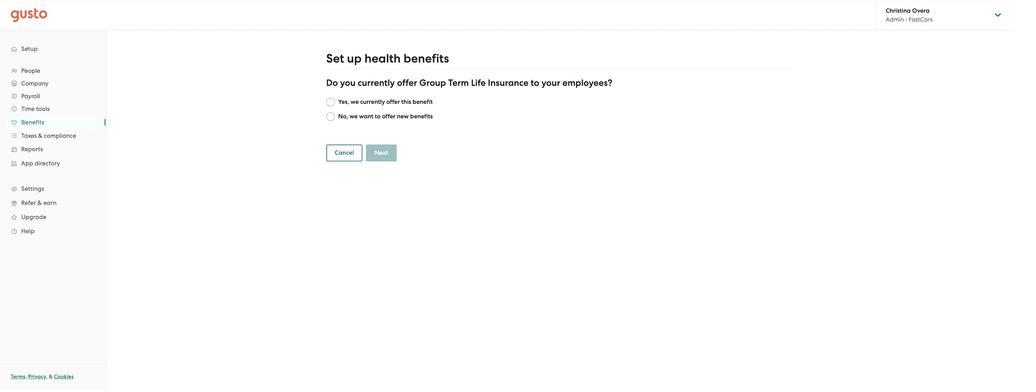 Task type: vqa. For each thing, say whether or not it's contained in the screenshot.
Admin
yes



Task type: locate. For each thing, give the bounding box(es) containing it.
0 vertical spatial offer
[[397, 77, 418, 88]]

to left your
[[531, 77, 540, 88]]

app directory link
[[7, 157, 99, 170]]

privacy
[[28, 374, 46, 380]]

1 vertical spatial offer
[[387, 98, 400, 106]]

0 vertical spatial we
[[351, 98, 359, 106]]

& left the earn
[[37, 200, 42, 207]]

upgrade
[[21, 214, 47, 221]]

no,
[[338, 113, 348, 120]]

cookies
[[54, 374, 74, 380]]

tools
[[36, 105, 50, 113]]

we
[[351, 98, 359, 106], [350, 113, 358, 120]]

benefits down benefit
[[410, 113, 433, 120]]

settings
[[21, 185, 44, 193]]

,
[[25, 374, 27, 380], [46, 374, 48, 380]]

1 horizontal spatial ,
[[46, 374, 48, 380]]

0 horizontal spatial to
[[375, 113, 381, 120]]

Yes, we currently offer this benefit radio
[[326, 98, 335, 107]]

offer left new
[[382, 113, 396, 120]]

& right taxes
[[38, 132, 42, 139]]

& left cookies button
[[49, 374, 53, 380]]

1 vertical spatial currently
[[360, 98, 385, 106]]

currently up want
[[360, 98, 385, 106]]

1 vertical spatial we
[[350, 113, 358, 120]]

refer & earn link
[[7, 197, 99, 209]]

gusto navigation element
[[0, 30, 106, 250]]

time tools
[[21, 105, 50, 113]]

, left cookies button
[[46, 374, 48, 380]]

0 horizontal spatial ,
[[25, 374, 27, 380]]

setup link
[[7, 42, 99, 55]]

0 vertical spatial &
[[38, 132, 42, 139]]

1 horizontal spatial to
[[531, 77, 540, 88]]

& inside dropdown button
[[38, 132, 42, 139]]

currently for you
[[358, 77, 395, 88]]

app
[[21, 160, 33, 167]]

offer left this
[[387, 98, 400, 106]]

currently
[[358, 77, 395, 88], [360, 98, 385, 106]]

your
[[542, 77, 561, 88]]

company button
[[7, 77, 99, 90]]

benefits up "group"
[[404, 51, 449, 66]]

list
[[0, 64, 106, 239]]

no, we want to offer new benefits
[[338, 113, 433, 120]]

we right the yes,
[[351, 98, 359, 106]]

terms
[[11, 374, 25, 380]]

taxes & compliance
[[21, 132, 76, 139]]

we for no,
[[350, 113, 358, 120]]

we right no,
[[350, 113, 358, 120]]

directory
[[35, 160, 60, 167]]

payroll
[[21, 93, 40, 100]]

earn
[[43, 200, 57, 207]]

0 vertical spatial currently
[[358, 77, 395, 88]]

compliance
[[44, 132, 76, 139]]

to right want
[[375, 113, 381, 120]]

, left privacy 'link'
[[25, 374, 27, 380]]

1 vertical spatial &
[[37, 200, 42, 207]]

do
[[326, 77, 338, 88]]

new
[[397, 113, 409, 120]]

benefits
[[21, 119, 44, 126]]

currently up the yes, we currently offer this benefit in the left top of the page
[[358, 77, 395, 88]]

& for compliance
[[38, 132, 42, 139]]

to
[[531, 77, 540, 88], [375, 113, 381, 120]]

taxes
[[21, 132, 37, 139]]

0 vertical spatial benefits
[[404, 51, 449, 66]]

offer up this
[[397, 77, 418, 88]]

terms link
[[11, 374, 25, 380]]

cancel
[[335, 149, 354, 157]]

help link
[[7, 225, 99, 238]]

insurance
[[488, 77, 529, 88]]

cookies button
[[54, 373, 74, 381]]

0 vertical spatial to
[[531, 77, 540, 88]]

benefits
[[404, 51, 449, 66], [410, 113, 433, 120]]

&
[[38, 132, 42, 139], [37, 200, 42, 207], [49, 374, 53, 380]]

list containing people
[[0, 64, 106, 239]]

1 vertical spatial to
[[375, 113, 381, 120]]

settings link
[[7, 183, 99, 195]]

offer for group
[[397, 77, 418, 88]]

fastcars
[[909, 16, 933, 23]]

offer
[[397, 77, 418, 88], [387, 98, 400, 106], [382, 113, 396, 120]]

up
[[347, 51, 362, 66]]



Task type: describe. For each thing, give the bounding box(es) containing it.
set up health benefits
[[326, 51, 449, 66]]

group
[[420, 77, 446, 88]]

upgrade link
[[7, 211, 99, 224]]

2 vertical spatial offer
[[382, 113, 396, 120]]

benefits link
[[7, 116, 99, 129]]

admin
[[886, 16, 905, 23]]

home image
[[11, 8, 47, 22]]

refer & earn
[[21, 200, 57, 207]]

payroll button
[[7, 90, 99, 103]]

2 , from the left
[[46, 374, 48, 380]]

overa
[[913, 7, 930, 15]]

christina overa admin • fastcars
[[886, 7, 933, 23]]

No, we want to offer new benefits radio
[[326, 113, 335, 121]]

taxes & compliance button
[[7, 130, 99, 142]]

people
[[21, 67, 40, 74]]

want
[[359, 113, 374, 120]]

benefit
[[413, 98, 433, 106]]

set
[[326, 51, 344, 66]]

health
[[365, 51, 401, 66]]

setup
[[21, 45, 38, 52]]

& for earn
[[37, 200, 42, 207]]

time tools button
[[7, 103, 99, 115]]

offer for this
[[387, 98, 400, 106]]

app directory
[[21, 160, 60, 167]]

employees?
[[563, 77, 613, 88]]

life
[[471, 77, 486, 88]]

refer
[[21, 200, 36, 207]]

terms , privacy , & cookies
[[11, 374, 74, 380]]

reports link
[[7, 143, 99, 156]]

currently for we
[[360, 98, 385, 106]]

yes,
[[338, 98, 349, 106]]

1 , from the left
[[25, 374, 27, 380]]

cancel link
[[326, 145, 363, 162]]

1 vertical spatial benefits
[[410, 113, 433, 120]]

help
[[21, 228, 35, 235]]

term
[[449, 77, 469, 88]]

2 vertical spatial &
[[49, 374, 53, 380]]

privacy link
[[28, 374, 46, 380]]

time
[[21, 105, 35, 113]]

you
[[340, 77, 356, 88]]

yes, we currently offer this benefit
[[338, 98, 433, 106]]

this
[[402, 98, 412, 106]]

reports
[[21, 146, 43, 153]]

•
[[906, 16, 908, 23]]

we for yes,
[[351, 98, 359, 106]]

people button
[[7, 64, 99, 77]]

do you currently offer group term life insurance to your employees?
[[326, 77, 613, 88]]

company
[[21, 80, 48, 87]]

christina
[[886, 7, 911, 15]]



